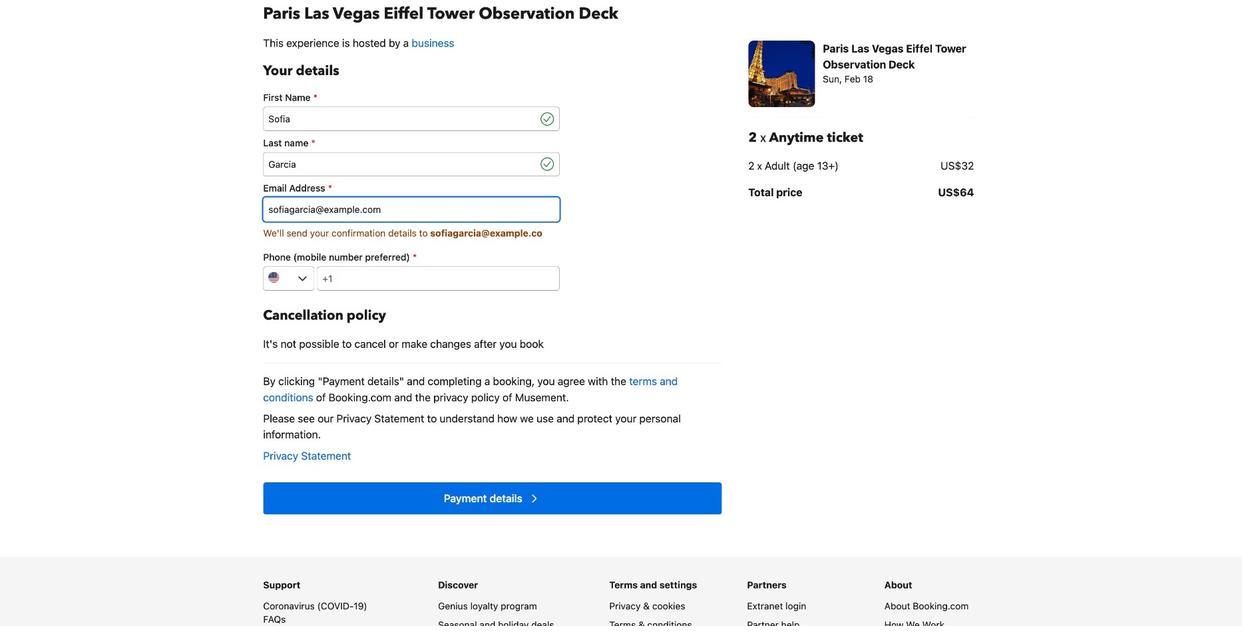 Task type: vqa. For each thing, say whether or not it's contained in the screenshot.
email field
yes



Task type: describe. For each thing, give the bounding box(es) containing it.
Phone (mobile number preferred) telephone field
[[338, 267, 560, 291]]



Task type: locate. For each thing, give the bounding box(es) containing it.
None field
[[263, 107, 538, 131], [263, 152, 538, 176], [263, 107, 538, 131], [263, 152, 538, 176]]

None email field
[[263, 198, 560, 222]]



